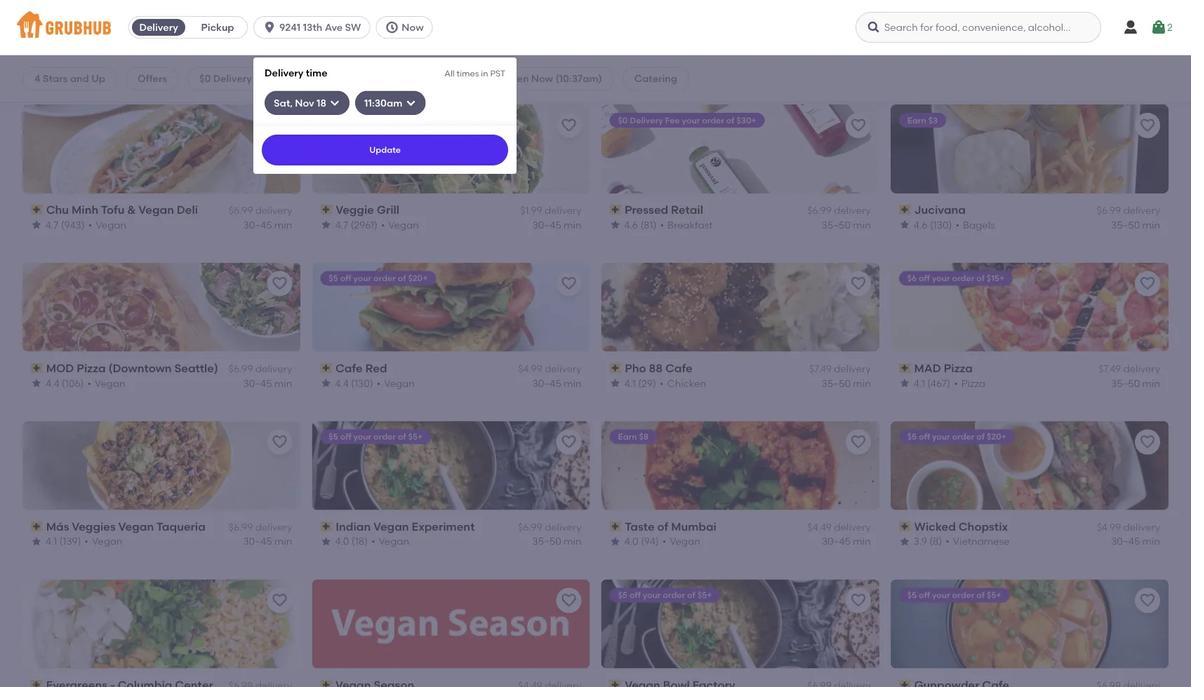 Task type: describe. For each thing, give the bounding box(es) containing it.
min for pressed retail
[[853, 219, 871, 231]]

off down "3.9 (8)"
[[919, 591, 930, 601]]

delivery down pickup
[[213, 73, 252, 85]]

• vegan for veggies
[[84, 536, 122, 548]]

minh
[[72, 203, 98, 217]]

$5 for cafe red
[[329, 273, 338, 284]]

3.9
[[914, 536, 927, 548]]

chopstix
[[959, 520, 1008, 534]]

vegan for taste of mumbai
[[670, 536, 700, 548]]

min for mod pizza (downtown seattle)
[[274, 377, 292, 389]]

or
[[339, 73, 349, 85]]

star icon image for cafe red
[[320, 378, 331, 389]]

delivery for wicked chopstix
[[1123, 522, 1160, 534]]

min for taste of mumbai
[[853, 536, 871, 548]]

4.7 (2961)
[[335, 219, 377, 231]]

veggie grill
[[335, 203, 399, 217]]

1 horizontal spatial $5+
[[697, 591, 712, 601]]

deli
[[177, 203, 198, 217]]

• bagels
[[956, 219, 995, 231]]

$4.99 for wicked chopstix
[[1097, 522, 1121, 534]]

$6.99 delivery for más veggies vegan taqueria
[[229, 522, 292, 534]]

• for chu minh tofu & vegan deli
[[88, 219, 92, 231]]

jucivana
[[914, 203, 966, 217]]

$20+ for cafe red
[[408, 273, 428, 284]]

proceed to checkout
[[924, 417, 1026, 429]]

(467)
[[927, 377, 950, 389]]

4.6 (130)
[[914, 219, 952, 231]]

delivery for jucivana
[[1123, 205, 1160, 217]]

min for veggie grill
[[564, 219, 581, 231]]

catering
[[634, 73, 677, 85]]

delivery left fee
[[630, 115, 663, 125]]

mumbai
[[671, 520, 717, 534]]

indian
[[335, 520, 371, 534]]

delivery up sat,
[[265, 67, 303, 79]]

your right fee
[[682, 115, 700, 125]]

subscription pass image for veggie grill
[[320, 205, 333, 215]]

4.1 for mad pizza
[[914, 377, 925, 389]]

star icon image for chu minh tofu & vegan deli
[[31, 219, 42, 231]]

$6.99 delivery for jucivana
[[1097, 205, 1160, 217]]

all
[[445, 68, 455, 78]]

mod
[[46, 362, 74, 375]]

30–45 for wicked chopstix
[[1111, 536, 1140, 548]]

$8
[[639, 432, 649, 442]]

your right $6
[[932, 273, 950, 284]]

in
[[481, 68, 488, 78]]

$4.99 delivery for cafe red
[[518, 363, 581, 375]]

pho 88 cafe
[[625, 362, 693, 375]]

veggies
[[72, 520, 116, 534]]

proceed
[[924, 417, 964, 429]]

main navigation navigation
[[0, 0, 1191, 688]]

order left $30+
[[702, 115, 724, 125]]

4.1 (29)
[[624, 377, 656, 389]]

min for mad pizza
[[1142, 377, 1160, 389]]

$6.99 for chu minh tofu & vegan deli
[[229, 205, 253, 217]]

4.6 (81)
[[624, 219, 657, 231]]

veggie
[[335, 203, 374, 217]]

min for chu minh tofu & vegan deli
[[274, 219, 292, 231]]

$4.49
[[808, 522, 832, 534]]

svg image inside 2 button
[[1150, 19, 1167, 36]]

earn for taste of mumbai
[[618, 432, 637, 442]]

offers
[[138, 73, 167, 85]]

(29)
[[638, 377, 656, 389]]

1 vertical spatial svg image
[[329, 97, 340, 109]]

2
[[1167, 21, 1173, 33]]

delivery for chu minh tofu & vegan deli
[[255, 205, 292, 217]]

star icon image for wicked chopstix
[[899, 536, 910, 548]]

vietnamese
[[953, 536, 1010, 548]]

$7.49 for pho 88 cafe
[[809, 363, 832, 375]]

star icon image for indian vegan experiment
[[320, 536, 331, 548]]

35–50 min for mad pizza
[[1111, 377, 1160, 389]]

30 minutes or less
[[284, 73, 372, 85]]

delivery button
[[129, 16, 188, 39]]

delivery for indian vegan experiment
[[545, 522, 581, 534]]

open
[[502, 73, 529, 85]]

$5 for wicked chopstix
[[907, 432, 917, 442]]

all times in pst
[[445, 68, 505, 78]]

• pizza
[[954, 377, 985, 389]]

min for cafe red
[[564, 377, 581, 389]]

35–50 for mad pizza
[[1111, 377, 1140, 389]]

vegan for veggie grill
[[388, 219, 419, 231]]

mad pizza
[[914, 362, 973, 375]]

$6 off your order of $15+
[[907, 273, 1005, 284]]

$5 off your order of $20+ for chopstix
[[907, 432, 1006, 442]]

proceed to checkout button
[[881, 411, 1069, 436]]

• for mod pizza (downtown seattle)
[[87, 377, 91, 389]]

30–45 min for mod pizza (downtown seattle)
[[243, 377, 292, 389]]

(943)
[[61, 219, 85, 231]]

order down • vietnamese
[[952, 591, 974, 601]]

earn $8
[[618, 432, 649, 442]]

0 horizontal spatial $5+
[[408, 432, 423, 442]]

&
[[127, 203, 136, 217]]

results
[[41, 77, 83, 92]]

35–50 min for pho 88 cafe
[[822, 377, 871, 389]]

ave
[[325, 21, 343, 33]]

delivery for pho 88 cafe
[[834, 363, 871, 375]]

(8)
[[929, 536, 942, 548]]

9241
[[279, 21, 301, 33]]

order down red at the left
[[373, 432, 396, 442]]

pho
[[625, 362, 646, 375]]

pickup button
[[188, 16, 247, 39]]

time
[[306, 67, 327, 79]]

35–50 min for pressed retail
[[822, 219, 871, 231]]

star icon image for mod pizza (downtown seattle)
[[31, 378, 42, 389]]

30–45 min for taste of mumbai
[[822, 536, 871, 548]]

min for wicked chopstix
[[1142, 536, 1160, 548]]

red
[[365, 362, 387, 375]]

order down (2961)
[[373, 273, 396, 284]]

(139)
[[59, 536, 81, 548]]

$20+ for wicked chopstix
[[987, 432, 1006, 442]]

$1.99
[[520, 205, 542, 217]]

$0 for $0 delivery
[[199, 73, 211, 85]]

your down (94)
[[643, 591, 661, 601]]

star icon image for pressed retail
[[610, 219, 621, 231]]

4.4 for cafe red
[[335, 377, 349, 389]]

sw
[[345, 21, 361, 33]]

star icon image for mad pizza
[[899, 378, 910, 389]]

• vegan for red
[[377, 377, 415, 389]]

4.1 for pho 88 cafe
[[624, 377, 636, 389]]

retail
[[671, 203, 703, 217]]

• for indian vegan experiment
[[371, 536, 375, 548]]

tofu
[[101, 203, 124, 217]]

delivery inside button
[[139, 21, 178, 33]]

delivery for veggie grill
[[545, 205, 581, 217]]

30–45 for cafe red
[[532, 377, 561, 389]]

13th
[[303, 21, 322, 33]]

• breakfast
[[660, 219, 713, 231]]

$6.99 for jucivana
[[1097, 205, 1121, 217]]

• for taste of mumbai
[[662, 536, 666, 548]]

• vegan for of
[[662, 536, 700, 548]]

min for indian vegan experiment
[[564, 536, 581, 548]]

stars
[[43, 73, 68, 85]]

vegan right veggies
[[118, 520, 154, 534]]

$6.99 for más veggies vegan taqueria
[[229, 522, 253, 534]]

• for wicked chopstix
[[946, 536, 949, 548]]

más veggies vegan taqueria
[[46, 520, 205, 534]]

vegan right the &
[[138, 203, 174, 217]]

30–45 min for wicked chopstix
[[1111, 536, 1160, 548]]

pizza for •
[[961, 377, 985, 389]]

wicked chopstix
[[914, 520, 1008, 534]]

35–50 for pho 88 cafe
[[822, 377, 851, 389]]

taste
[[625, 520, 655, 534]]

• for más veggies vegan taqueria
[[84, 536, 88, 548]]

delivery for más veggies vegan taqueria
[[255, 522, 292, 534]]

4.1 (139)
[[46, 536, 81, 548]]

(130) for jucivana
[[930, 219, 952, 231]]

2 cafe from the left
[[665, 362, 693, 375]]



Task type: vqa. For each thing, say whether or not it's contained in the screenshot.


Task type: locate. For each thing, give the bounding box(es) containing it.
1 vertical spatial $0
[[618, 115, 628, 125]]

delivery for mod pizza (downtown seattle)
[[255, 363, 292, 375]]

star icon image for taste of mumbai
[[610, 536, 621, 548]]

30–45 min for chu minh tofu & vegan deli
[[243, 219, 292, 231]]

svg image
[[1150, 19, 1167, 36], [263, 20, 277, 34], [867, 20, 881, 34], [405, 97, 416, 109]]

chicken
[[667, 377, 706, 389]]

4.4 (130)
[[335, 377, 373, 389]]

your
[[682, 115, 700, 125], [353, 273, 371, 284], [932, 273, 950, 284], [353, 432, 371, 442], [932, 432, 950, 442], [643, 591, 661, 601], [932, 591, 950, 601]]

vegan down red at the left
[[384, 377, 415, 389]]

star icon image for jucivana
[[899, 219, 910, 231]]

star icon image left 4.7 (943)
[[31, 219, 42, 231]]

update
[[369, 145, 401, 155]]

• vegan for pizza
[[87, 377, 125, 389]]

• for cafe red
[[377, 377, 381, 389]]

• right (94)
[[662, 536, 666, 548]]

• left bagels
[[956, 219, 959, 231]]

cafe red
[[335, 362, 387, 375]]

2 $7.49 from the left
[[1099, 363, 1121, 375]]

0 vertical spatial $0
[[199, 73, 211, 85]]

1 horizontal spatial $5 off your order of $20+
[[907, 432, 1006, 442]]

1 horizontal spatial $20+
[[987, 432, 1006, 442]]

0 horizontal spatial $5 off your order of $20+
[[329, 273, 428, 284]]

1 horizontal spatial $5 off your order of $5+
[[618, 591, 712, 601]]

1 $7.49 from the left
[[809, 363, 832, 375]]

59
[[22, 77, 38, 92]]

1 horizontal spatial now
[[531, 73, 553, 85]]

star icon image left '4.4 (130)'
[[320, 378, 331, 389]]

pressed
[[625, 203, 669, 217]]

• right (467) at the right bottom
[[954, 377, 958, 389]]

4.4 for mod pizza (downtown seattle)
[[46, 377, 59, 389]]

vegan down veggies
[[92, 536, 122, 548]]

delivery for pressed retail
[[834, 205, 871, 217]]

min for pho 88 cafe
[[853, 377, 871, 389]]

30–45 for taste of mumbai
[[822, 536, 851, 548]]

$6.99 delivery
[[229, 205, 292, 217], [807, 205, 871, 217], [1097, 205, 1160, 217], [229, 363, 292, 375], [229, 522, 292, 534], [518, 522, 581, 534]]

4.0 for indian vegan experiment
[[335, 536, 349, 548]]

pizza up the • pizza
[[944, 362, 973, 375]]

• chicken
[[660, 377, 706, 389]]

chu minh tofu & vegan deli
[[46, 203, 198, 217]]

0 vertical spatial $4.99 delivery
[[518, 363, 581, 375]]

$6.99 delivery for mod pizza (downtown seattle)
[[229, 363, 292, 375]]

order down taste of mumbai
[[663, 591, 685, 601]]

vegan
[[138, 203, 174, 217], [96, 219, 126, 231], [388, 219, 419, 231], [95, 377, 125, 389], [384, 377, 415, 389], [118, 520, 154, 534], [373, 520, 409, 534], [92, 536, 122, 548], [379, 536, 409, 548], [670, 536, 700, 548]]

your down (2961)
[[353, 273, 371, 284]]

• right (81)
[[660, 219, 664, 231]]

sat, nov 18
[[274, 97, 326, 109]]

now
[[402, 21, 424, 33], [531, 73, 553, 85]]

$6.99 for mod pizza (downtown seattle)
[[229, 363, 253, 375]]

1 horizontal spatial $4.99
[[1097, 522, 1121, 534]]

4.1
[[624, 377, 636, 389], [914, 377, 925, 389], [46, 536, 57, 548]]

$5 off your order of $20+ down (2961)
[[329, 273, 428, 284]]

$0 right offers on the left top of the page
[[199, 73, 211, 85]]

2 button
[[1150, 15, 1173, 40]]

vegan for cafe red
[[384, 377, 415, 389]]

cafe up • chicken
[[665, 362, 693, 375]]

59 results
[[22, 77, 83, 92]]

4.1 (467)
[[914, 377, 950, 389]]

$5 off your order of $5+ down (94)
[[618, 591, 712, 601]]

pickup
[[201, 21, 234, 33]]

• for mad pizza
[[954, 377, 958, 389]]

1 vertical spatial $20+
[[987, 432, 1006, 442]]

4.6 left (81)
[[624, 219, 638, 231]]

star icon image left "4.1 (29)"
[[610, 378, 621, 389]]

0 horizontal spatial $5 off your order of $5+
[[329, 432, 423, 442]]

1 horizontal spatial cafe
[[665, 362, 693, 375]]

30–45 min for más veggies vegan taqueria
[[243, 536, 292, 548]]

vegan for mod pizza (downtown seattle)
[[95, 377, 125, 389]]

• for pho 88 cafe
[[660, 377, 664, 389]]

0 vertical spatial earn
[[907, 115, 926, 125]]

4.0 (18)
[[335, 536, 368, 548]]

$5 for indian vegan experiment
[[329, 432, 338, 442]]

vegan right the indian
[[373, 520, 409, 534]]

2 horizontal spatial 4.1
[[914, 377, 925, 389]]

2 4.6 from the left
[[914, 219, 928, 231]]

más
[[46, 520, 69, 534]]

to
[[967, 417, 977, 429]]

• right (29)
[[660, 377, 664, 389]]

off down 4.7 (2961)
[[340, 273, 351, 284]]

vegan down grill
[[388, 219, 419, 231]]

0 horizontal spatial 4.1
[[46, 536, 57, 548]]

$6.99 delivery for pressed retail
[[807, 205, 871, 217]]

$0 delivery
[[199, 73, 252, 85]]

4.7 down veggie
[[335, 219, 348, 231]]

0 vertical spatial $5 off your order of $20+
[[329, 273, 428, 284]]

35–50 for indian vegan experiment
[[532, 536, 561, 548]]

$6.99 delivery for chu minh tofu & vegan deli
[[229, 205, 292, 217]]

order down to
[[952, 432, 974, 442]]

grill
[[377, 203, 399, 217]]

1 horizontal spatial earn
[[907, 115, 926, 125]]

1 horizontal spatial 4.0
[[624, 536, 638, 548]]

svg image right 18
[[329, 97, 340, 109]]

min for más veggies vegan taqueria
[[274, 536, 292, 548]]

delivery
[[139, 21, 178, 33], [265, 67, 303, 79], [213, 73, 252, 85], [630, 115, 663, 125]]

subscription pass image for cafe red
[[320, 364, 333, 373]]

• vegan for minh
[[88, 219, 126, 231]]

(130) down cafe red
[[351, 377, 373, 389]]

2 horizontal spatial $5 off your order of $5+
[[907, 591, 1001, 601]]

2 4.7 from the left
[[335, 219, 348, 231]]

4.1 down pho
[[624, 377, 636, 389]]

1 $7.49 delivery from the left
[[809, 363, 871, 375]]

4.1 for más veggies vegan taqueria
[[46, 536, 57, 548]]

0 vertical spatial now
[[402, 21, 424, 33]]

1 vertical spatial (130)
[[351, 377, 373, 389]]

• vegan for vegan
[[371, 536, 409, 548]]

1 horizontal spatial $4.99 delivery
[[1097, 522, 1160, 534]]

1 horizontal spatial 4.4
[[335, 377, 349, 389]]

$5 off your order of $20+ down proceed
[[907, 432, 1006, 442]]

• vegan down grill
[[381, 219, 419, 231]]

0 horizontal spatial 4.0
[[335, 536, 349, 548]]

0 horizontal spatial $4.99 delivery
[[518, 363, 581, 375]]

1 4.6 from the left
[[624, 219, 638, 231]]

4.6 for jucivana
[[914, 219, 928, 231]]

now inside button
[[402, 21, 424, 33]]

(106)
[[62, 377, 84, 389]]

pst
[[490, 68, 505, 78]]

$5 off your order of $20+ for red
[[329, 273, 428, 284]]

1 cafe from the left
[[335, 362, 363, 375]]

1 horizontal spatial svg image
[[385, 20, 399, 34]]

$5 off your order of $5+ down '4.4 (130)'
[[329, 432, 423, 442]]

save this restaurant button
[[267, 113, 292, 138], [556, 113, 581, 138], [846, 113, 871, 138], [1135, 113, 1160, 138], [267, 271, 292, 297], [556, 271, 581, 297], [846, 271, 871, 297], [1135, 271, 1160, 297], [267, 430, 292, 455], [556, 430, 581, 455], [846, 430, 871, 455], [1135, 430, 1160, 455], [267, 588, 292, 614], [556, 588, 581, 614], [846, 588, 871, 614], [1135, 588, 1160, 614]]

off down '4.4 (130)'
[[340, 432, 351, 442]]

(2961)
[[350, 219, 377, 231]]

$6
[[907, 273, 917, 284]]

0 vertical spatial $20+
[[408, 273, 428, 284]]

1 4.4 from the left
[[46, 377, 59, 389]]

save this restaurant image
[[560, 117, 577, 134], [850, 117, 867, 134], [271, 276, 288, 292], [1139, 276, 1156, 292], [560, 434, 577, 451], [850, 434, 867, 451], [1139, 434, 1156, 451], [271, 593, 288, 610], [850, 593, 867, 610]]

35–50 min for indian vegan experiment
[[532, 536, 581, 548]]

cafe up '4.4 (130)'
[[335, 362, 363, 375]]

taqueria
[[156, 520, 205, 534]]

• vegan down red at the left
[[377, 377, 415, 389]]

grubhub+
[[421, 73, 470, 85]]

your down (8)
[[932, 591, 950, 601]]

0 horizontal spatial (130)
[[351, 377, 373, 389]]

$5 down 4.1 (467)
[[907, 432, 917, 442]]

4.1 down mad
[[914, 377, 925, 389]]

• down minh
[[88, 219, 92, 231]]

0 horizontal spatial earn
[[618, 432, 637, 442]]

$15+
[[987, 273, 1005, 284]]

1 vertical spatial now
[[531, 73, 553, 85]]

vegan down mumbai
[[670, 536, 700, 548]]

off down proceed
[[919, 432, 930, 442]]

1 vertical spatial earn
[[618, 432, 637, 442]]

$5
[[329, 273, 338, 284], [329, 432, 338, 442], [907, 432, 917, 442], [618, 591, 627, 601], [907, 591, 917, 601]]

$7.49 delivery for pho 88 cafe
[[809, 363, 871, 375]]

star icon image left 4.1 (139)
[[31, 536, 42, 548]]

4.7 (943)
[[46, 219, 85, 231]]

4.4 down mod
[[46, 377, 59, 389]]

earn $3
[[907, 115, 938, 125]]

mod pizza (downtown seattle)
[[46, 362, 218, 375]]

subscription pass image
[[31, 364, 43, 373], [899, 364, 911, 373], [320, 522, 333, 532], [899, 522, 911, 532], [31, 681, 43, 688], [320, 681, 333, 688], [610, 681, 622, 688]]

1 vertical spatial $4.99 delivery
[[1097, 522, 1160, 534]]

1 vertical spatial $5 off your order of $20+
[[907, 432, 1006, 442]]

1 4.7 from the left
[[46, 219, 59, 231]]

fee
[[665, 115, 680, 125]]

• vegan down taste of mumbai
[[662, 536, 700, 548]]

$0 for $0 delivery fee your order of $30+
[[618, 115, 628, 125]]

1 horizontal spatial $7.49
[[1099, 363, 1121, 375]]

star icon image
[[31, 219, 42, 231], [320, 219, 331, 231], [610, 219, 621, 231], [899, 219, 910, 231], [31, 378, 42, 389], [320, 378, 331, 389], [610, 378, 621, 389], [899, 378, 910, 389], [31, 536, 42, 548], [320, 536, 331, 548], [610, 536, 621, 548], [899, 536, 910, 548]]

pizza up (106)
[[77, 362, 106, 375]]

4.6 for pressed retail
[[624, 219, 638, 231]]

• vegan down mod pizza (downtown seattle)
[[87, 377, 125, 389]]

vegan down mod pizza (downtown seattle)
[[95, 377, 125, 389]]

vegan down indian vegan experiment
[[379, 536, 409, 548]]

earn
[[907, 115, 926, 125], [618, 432, 637, 442]]

• vegan down indian vegan experiment
[[371, 536, 409, 548]]

(10:37am)
[[555, 73, 602, 85]]

min
[[274, 219, 292, 231], [564, 219, 581, 231], [853, 219, 871, 231], [1142, 219, 1160, 231], [274, 377, 292, 389], [564, 377, 581, 389], [853, 377, 871, 389], [1142, 377, 1160, 389], [274, 536, 292, 548], [564, 536, 581, 548], [853, 536, 871, 548], [1142, 536, 1160, 548]]

order left "$15+"
[[952, 273, 974, 284]]

$5 down 4.0 (94) at the bottom of the page
[[618, 591, 627, 601]]

• for pressed retail
[[660, 219, 664, 231]]

mad
[[914, 362, 941, 375]]

4.4 (106)
[[46, 377, 84, 389]]

delivery up offers on the left top of the page
[[139, 21, 178, 33]]

svg image right sw
[[385, 20, 399, 34]]

of
[[726, 115, 735, 125], [398, 273, 406, 284], [976, 273, 985, 284], [398, 432, 406, 442], [976, 432, 985, 442], [657, 520, 668, 534], [687, 591, 695, 601], [976, 591, 985, 601]]

svg image inside now button
[[385, 20, 399, 34]]

0 horizontal spatial now
[[402, 21, 424, 33]]

bagels
[[963, 219, 995, 231]]

min for jucivana
[[1142, 219, 1160, 231]]

off for mad
[[919, 273, 930, 284]]

30–45 for veggie grill
[[532, 219, 561, 231]]

1 horizontal spatial 4.1
[[624, 377, 636, 389]]

star icon image left 4.6 (81) on the top right of page
[[610, 219, 621, 231]]

sat,
[[274, 97, 293, 109]]

4.0 (94)
[[624, 536, 659, 548]]

earn left $8
[[618, 432, 637, 442]]

2 horizontal spatial $5+
[[987, 591, 1001, 601]]

star icon image left 4.0 (94) at the bottom of the page
[[610, 536, 621, 548]]

off for indian
[[340, 432, 351, 442]]

0 vertical spatial (130)
[[930, 219, 952, 231]]

$4.99 delivery for wicked chopstix
[[1097, 522, 1160, 534]]

4.7 for veggie grill
[[335, 219, 348, 231]]

now right sw
[[402, 21, 424, 33]]

2 4.0 from the left
[[624, 536, 638, 548]]

earn left $3
[[907, 115, 926, 125]]

delivery for taste of mumbai
[[834, 522, 871, 534]]

• down grill
[[381, 219, 385, 231]]

$4.99 for cafe red
[[518, 363, 542, 375]]

off for cafe
[[340, 273, 351, 284]]

• down red at the left
[[377, 377, 381, 389]]

breakfast
[[668, 219, 713, 231]]

4.4 down cafe red
[[335, 377, 349, 389]]

1 horizontal spatial 4.7
[[335, 219, 348, 231]]

9241 13th ave sw button
[[253, 16, 376, 39]]

0 horizontal spatial $20+
[[408, 273, 428, 284]]

$3
[[928, 115, 938, 125]]

4 stars and up
[[34, 73, 105, 85]]

taste of mumbai
[[625, 520, 717, 534]]

$5 off your order of $5+
[[329, 432, 423, 442], [618, 591, 712, 601], [907, 591, 1001, 601]]

0 horizontal spatial 4.7
[[46, 219, 59, 231]]

star icon image left 3.9
[[899, 536, 910, 548]]

• vegan down tofu
[[88, 219, 126, 231]]

$6.99 delivery for indian vegan experiment
[[518, 522, 581, 534]]

2 $7.49 delivery from the left
[[1099, 363, 1160, 375]]

2 4.4 from the left
[[335, 377, 349, 389]]

4
[[34, 73, 40, 85]]

$0 left fee
[[618, 115, 628, 125]]

11:30am
[[364, 97, 402, 109]]

star icon image left 4.7 (2961)
[[320, 219, 331, 231]]

4.0 left (18)
[[335, 536, 349, 548]]

0 horizontal spatial 4.4
[[46, 377, 59, 389]]

• right (139)
[[84, 536, 88, 548]]

update button
[[262, 135, 508, 166]]

(81)
[[641, 219, 657, 231]]

35–50 min for jucivana
[[1111, 219, 1160, 231]]

subscription pass image for chu minh tofu & vegan deli
[[31, 205, 43, 215]]

1 horizontal spatial 4.6
[[914, 219, 928, 231]]

$5+
[[408, 432, 423, 442], [697, 591, 712, 601], [987, 591, 1001, 601]]

0 vertical spatial $4.99
[[518, 363, 542, 375]]

4.7
[[46, 219, 59, 231], [335, 219, 348, 231]]

1 4.0 from the left
[[335, 536, 349, 548]]

your down proceed
[[932, 432, 950, 442]]

seattle)
[[174, 362, 218, 375]]

35–50
[[822, 219, 851, 231], [1111, 219, 1140, 231], [822, 377, 851, 389], [1111, 377, 1140, 389], [532, 536, 561, 548]]

0 horizontal spatial $7.49 delivery
[[809, 363, 871, 375]]

subscription pass image for pho 88 cafe
[[610, 364, 622, 373]]

star icon image for pho 88 cafe
[[610, 378, 621, 389]]

$6.99 for pressed retail
[[807, 205, 832, 217]]

delivery time
[[265, 67, 327, 79]]

star icon image left 4.4 (106)
[[31, 378, 42, 389]]

$0
[[199, 73, 211, 85], [618, 115, 628, 125]]

$0 delivery fee your order of $30+
[[618, 115, 756, 125]]

4.0 down taste
[[624, 536, 638, 548]]

(130) for cafe red
[[351, 377, 373, 389]]

(130) down jucivana
[[930, 219, 952, 231]]

subscription pass image
[[31, 205, 43, 215], [320, 205, 333, 215], [610, 205, 622, 215], [899, 205, 911, 215], [320, 364, 333, 373], [610, 364, 622, 373], [31, 522, 43, 532], [610, 522, 622, 532], [899, 681, 911, 688]]

star icon image left 4.6 (130)
[[899, 219, 910, 231]]

4.7 down chu
[[46, 219, 59, 231]]

30–45 min for veggie grill
[[532, 219, 581, 231]]

4.1 down más on the left bottom of page
[[46, 536, 57, 548]]

• vegan down veggies
[[84, 536, 122, 548]]

up
[[91, 73, 105, 85]]

35–50 for pressed retail
[[822, 219, 851, 231]]

• right (18)
[[371, 536, 375, 548]]

your down '4.4 (130)'
[[353, 432, 371, 442]]

0 horizontal spatial 4.6
[[624, 219, 638, 231]]

30–45 min for cafe red
[[532, 377, 581, 389]]

$4.49 delivery
[[808, 522, 871, 534]]

4.6
[[624, 219, 638, 231], [914, 219, 928, 231]]

star icon image left 4.0 (18)
[[320, 536, 331, 548]]

0 horizontal spatial $0
[[199, 73, 211, 85]]

1 horizontal spatial (130)
[[930, 219, 952, 231]]

svg image inside 9241 13th ave sw button
[[263, 20, 277, 34]]

chu
[[46, 203, 69, 217]]

star icon image for más veggies vegan taqueria
[[31, 536, 42, 548]]

pizza for mod
[[77, 362, 106, 375]]

(18)
[[351, 536, 368, 548]]

save this restaurant image
[[271, 117, 288, 134], [1139, 117, 1156, 134], [560, 276, 577, 292], [850, 276, 867, 292], [271, 434, 288, 451], [560, 593, 577, 610], [1139, 593, 1156, 610]]

vegan for más veggies vegan taqueria
[[92, 536, 122, 548]]

and
[[70, 73, 89, 85]]

pizza down mad pizza in the bottom right of the page
[[961, 377, 985, 389]]

• right (8)
[[946, 536, 949, 548]]

$7.49 for mad pizza
[[1099, 363, 1121, 375]]

• vietnamese
[[946, 536, 1010, 548]]

35–50 for jucivana
[[1111, 219, 1140, 231]]

0 horizontal spatial $4.99
[[518, 363, 542, 375]]

pizza for mad
[[944, 362, 973, 375]]

9241 13th ave sw
[[279, 21, 361, 33]]

0 horizontal spatial $7.49
[[809, 363, 832, 375]]

$5 down 4.7 (2961)
[[329, 273, 338, 284]]

$5 down '4.4 (130)'
[[329, 432, 338, 442]]

$5 off your order of $5+ down (8)
[[907, 591, 1001, 601]]

4.6 down jucivana
[[914, 219, 928, 231]]

svg image
[[385, 20, 399, 34], [329, 97, 340, 109]]

off down 4.0 (94) at the bottom of the page
[[629, 591, 641, 601]]

now right open
[[531, 73, 553, 85]]

0 horizontal spatial cafe
[[335, 362, 363, 375]]

now button
[[376, 16, 438, 39]]

$5 off your order of $20+
[[329, 273, 428, 284], [907, 432, 1006, 442]]

30–45
[[243, 219, 272, 231], [532, 219, 561, 231], [243, 377, 272, 389], [532, 377, 561, 389], [243, 536, 272, 548], [822, 536, 851, 548], [1111, 536, 1140, 548]]

0 vertical spatial svg image
[[385, 20, 399, 34]]

experiment
[[411, 520, 475, 534]]

0 horizontal spatial svg image
[[329, 97, 340, 109]]

• for jucivana
[[956, 219, 959, 231]]

star icon image left 4.1 (467)
[[899, 378, 910, 389]]

1 vertical spatial $4.99
[[1097, 522, 1121, 534]]

subscription pass image for más veggies vegan taqueria
[[31, 522, 43, 532]]

off right $6
[[919, 273, 930, 284]]

subscription pass image for jucivana
[[899, 205, 911, 215]]

• right (106)
[[87, 377, 91, 389]]

wicked
[[914, 520, 956, 534]]

35–50 min
[[822, 219, 871, 231], [1111, 219, 1160, 231], [822, 377, 871, 389], [1111, 377, 1160, 389], [532, 536, 581, 548]]

$5 down 3.9
[[907, 591, 917, 601]]

1 horizontal spatial $7.49 delivery
[[1099, 363, 1160, 375]]

minutes
[[299, 73, 336, 85]]

off for wicked
[[919, 432, 930, 442]]

1 horizontal spatial $0
[[618, 115, 628, 125]]

4.0 for taste of mumbai
[[624, 536, 638, 548]]



